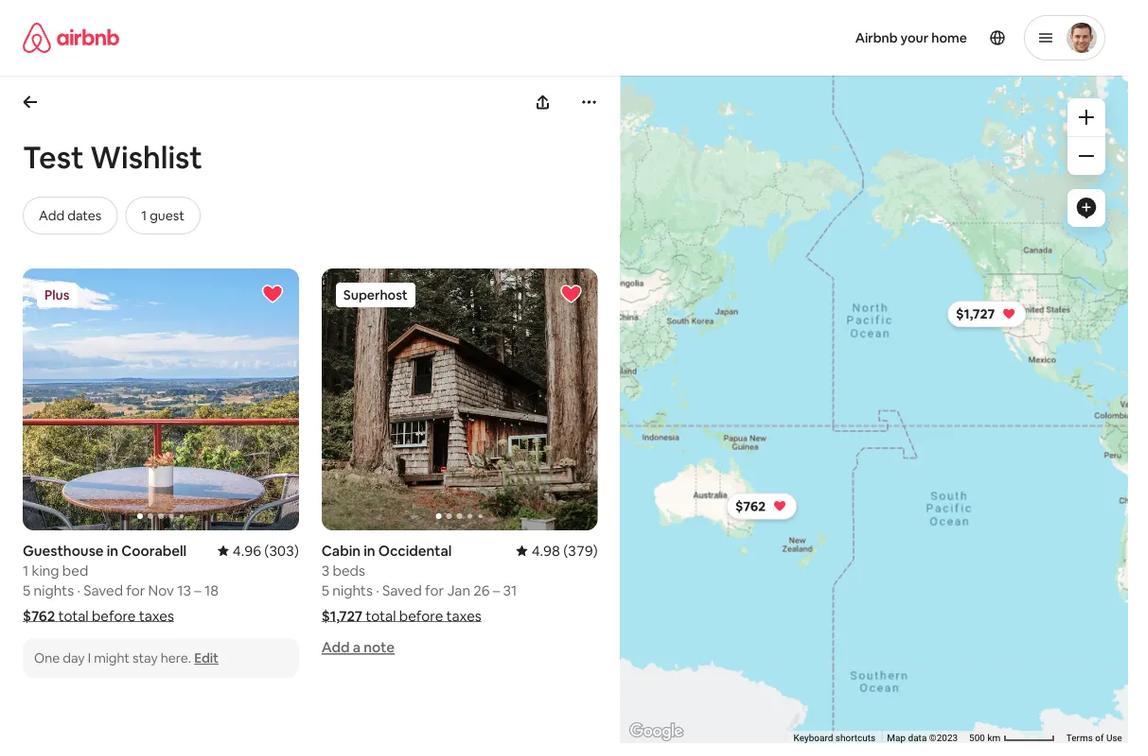 Task type: describe. For each thing, give the bounding box(es) containing it.
– inside "guesthouse in coorabell 1 king bed 5 nights · saved for nov 13 – 18 $762 total before taxes"
[[194, 582, 201, 600]]

$762 inside "guesthouse in coorabell 1 king bed 5 nights · saved for nov 13 – 18 $762 total before taxes"
[[23, 607, 55, 626]]

group for guesthouse in coorabell
[[23, 269, 299, 531]]

keyboard
[[794, 733, 833, 744]]

1 guest
[[141, 207, 184, 224]]

13
[[177, 582, 191, 600]]

test
[[23, 137, 84, 177]]

airbnb your home link
[[844, 18, 979, 58]]

add for add a note
[[322, 639, 350, 657]]

home
[[931, 29, 967, 46]]

for inside "cabin in occidental 3 beds 5 nights · saved for jan 26 – 31 $1,727 total before taxes"
[[425, 582, 444, 600]]

guesthouse
[[23, 542, 104, 560]]

add a note
[[322, 639, 395, 657]]

stay
[[133, 650, 158, 667]]

test wishlist
[[23, 137, 202, 177]]

$762 button
[[727, 494, 797, 520]]

taxes inside "cabin in occidental 3 beds 5 nights · saved for jan 26 – 31 $1,727 total before taxes"
[[446, 607, 481, 626]]

add dates button
[[23, 197, 118, 235]]

total inside "cabin in occidental 3 beds 5 nights · saved for jan 26 – 31 $1,727 total before taxes"
[[366, 607, 396, 626]]

3
[[322, 562, 330, 580]]

wishlist
[[90, 137, 202, 177]]

terms
[[1066, 733, 1093, 744]]

saved inside "cabin in occidental 3 beds 5 nights · saved for jan 26 – 31 $1,727 total before taxes"
[[382, 582, 422, 600]]

$1,727 inside button
[[956, 306, 995, 323]]

nights inside "guesthouse in coorabell 1 king bed 5 nights · saved for nov 13 – 18 $762 total before taxes"
[[34, 582, 74, 600]]

jan
[[447, 582, 470, 600]]

of
[[1095, 733, 1104, 744]]

500 km
[[969, 733, 1003, 744]]

keyboard shortcuts
[[794, 733, 876, 744]]

cabin
[[322, 542, 361, 560]]

in for cabin
[[364, 542, 375, 560]]

dates
[[67, 207, 102, 224]]

coorabell
[[121, 542, 187, 560]]

· inside "guesthouse in coorabell 1 king bed 5 nights · saved for nov 13 – 18 $762 total before taxes"
[[77, 582, 80, 600]]

(303)
[[264, 542, 299, 560]]

1 guest button
[[125, 197, 201, 235]]

$1,727 inside "cabin in occidental 3 beds 5 nights · saved for jan 26 – 31 $1,727 total before taxes"
[[322, 607, 363, 626]]

airbnb your home
[[855, 29, 967, 46]]

add a place to the map image
[[1075, 197, 1098, 220]]

zoom in image
[[1079, 110, 1094, 125]]

1 inside "guesthouse in coorabell 1 king bed 5 nights · saved for nov 13 – 18 $762 total before taxes"
[[23, 562, 29, 580]]

terms of use link
[[1066, 733, 1122, 744]]

edit button
[[194, 650, 219, 667]]

$762 inside button
[[736, 498, 766, 515]]

i
[[88, 650, 91, 667]]

keyboard shortcuts button
[[794, 732, 876, 745]]

saved inside "guesthouse in coorabell 1 king bed 5 nights · saved for nov 13 – 18 $762 total before taxes"
[[83, 582, 123, 600]]

add dates
[[39, 207, 102, 224]]

edit
[[194, 650, 219, 667]]

your
[[901, 29, 929, 46]]

for inside "guesthouse in coorabell 1 king bed 5 nights · saved for nov 13 – 18 $762 total before taxes"
[[126, 582, 145, 600]]

500
[[969, 733, 985, 744]]

add a note button
[[322, 639, 395, 657]]

4.96 (303)
[[233, 542, 299, 560]]

nights inside "cabin in occidental 3 beds 5 nights · saved for jan 26 – 31 $1,727 total before taxes"
[[332, 582, 373, 600]]

26
[[473, 582, 490, 600]]



Task type: vqa. For each thing, say whether or not it's contained in the screenshot.
'shortcuts'
yes



Task type: locate. For each thing, give the bounding box(es) containing it.
remove from wishlist: guesthouse in coorabell image
[[261, 283, 284, 306]]

1 horizontal spatial 5
[[322, 582, 329, 600]]

group
[[23, 269, 299, 531], [322, 269, 598, 531]]

taxes inside "guesthouse in coorabell 1 king bed 5 nights · saved for nov 13 – 18 $762 total before taxes"
[[139, 607, 174, 626]]

1
[[141, 207, 147, 224], [23, 562, 29, 580]]

beds
[[333, 562, 365, 580]]

1 horizontal spatial –
[[493, 582, 500, 600]]

airbnb
[[855, 29, 898, 46]]

1 nights from the left
[[34, 582, 74, 600]]

1 vertical spatial $762
[[23, 607, 55, 626]]

$1,727 button
[[948, 301, 1026, 328]]

0 horizontal spatial group
[[23, 269, 299, 531]]

shortcuts
[[836, 733, 876, 744]]

1 taxes from the left
[[139, 607, 174, 626]]

1 vertical spatial 1
[[23, 562, 29, 580]]

1 in from the left
[[107, 542, 118, 560]]

2 · from the left
[[376, 582, 379, 600]]

before up might at bottom left
[[92, 607, 136, 626]]

1 horizontal spatial $1,727
[[956, 306, 995, 323]]

remove from wishlist: cabin in occidental image
[[560, 283, 583, 306]]

2 before from the left
[[399, 607, 443, 626]]

2 5 from the left
[[322, 582, 329, 600]]

0 horizontal spatial 1
[[23, 562, 29, 580]]

use
[[1106, 733, 1122, 744]]

in inside "cabin in occidental 3 beds 5 nights · saved for jan 26 – 31 $1,727 total before taxes"
[[364, 542, 375, 560]]

– inside "cabin in occidental 3 beds 5 nights · saved for jan 26 – 31 $1,727 total before taxes"
[[493, 582, 500, 600]]

total
[[58, 607, 89, 626], [366, 607, 396, 626]]

google map
including 2 saved stays. region
[[591, 0, 1128, 745]]

one day i might stay here. edit
[[34, 650, 219, 667]]

5 inside "guesthouse in coorabell 1 king bed 5 nights · saved for nov 13 – 18 $762 total before taxes"
[[23, 582, 31, 600]]

4.98 (379)
[[532, 542, 598, 560]]

2 – from the left
[[493, 582, 500, 600]]

1 horizontal spatial saved
[[382, 582, 422, 600]]

1 – from the left
[[194, 582, 201, 600]]

nights down king
[[34, 582, 74, 600]]

might
[[94, 650, 130, 667]]

zoom out image
[[1079, 149, 1094, 164]]

terms of use
[[1066, 733, 1122, 744]]

add left dates
[[39, 207, 64, 224]]

map
[[887, 733, 906, 744]]

2 nights from the left
[[332, 582, 373, 600]]

0 horizontal spatial –
[[194, 582, 201, 600]]

add for add dates
[[39, 207, 64, 224]]

1 left the guest
[[141, 207, 147, 224]]

2 group from the left
[[322, 269, 598, 531]]

total inside "guesthouse in coorabell 1 king bed 5 nights · saved for nov 13 – 18 $762 total before taxes"
[[58, 607, 89, 626]]

king
[[32, 562, 59, 580]]

in
[[107, 542, 118, 560], [364, 542, 375, 560]]

5 inside "cabin in occidental 3 beds 5 nights · saved for jan 26 – 31 $1,727 total before taxes"
[[322, 582, 329, 600]]

taxes down jan
[[446, 607, 481, 626]]

0 horizontal spatial total
[[58, 607, 89, 626]]

for left nov
[[126, 582, 145, 600]]

1 horizontal spatial total
[[366, 607, 396, 626]]

5 down 3
[[322, 582, 329, 600]]

occidental
[[378, 542, 452, 560]]

500 km button
[[964, 732, 1061, 745]]

(379)
[[563, 542, 598, 560]]

1 total from the left
[[58, 607, 89, 626]]

add inside dropdown button
[[39, 207, 64, 224]]

0 vertical spatial $762
[[736, 498, 766, 515]]

2 in from the left
[[364, 542, 375, 560]]

1 · from the left
[[77, 582, 80, 600]]

1 vertical spatial $1,727
[[322, 607, 363, 626]]

2 taxes from the left
[[446, 607, 481, 626]]

1 horizontal spatial add
[[322, 639, 350, 657]]

2 saved from the left
[[382, 582, 422, 600]]

here.
[[161, 650, 191, 667]]

group for cabin in occidental
[[322, 269, 598, 531]]

before inside "cabin in occidental 3 beds 5 nights · saved for jan 26 – 31 $1,727 total before taxes"
[[399, 607, 443, 626]]

in right cabin
[[364, 542, 375, 560]]

1 vertical spatial add
[[322, 639, 350, 657]]

0 vertical spatial $1,727
[[956, 306, 995, 323]]

add
[[39, 207, 64, 224], [322, 639, 350, 657]]

– right 13
[[194, 582, 201, 600]]

0 horizontal spatial saved
[[83, 582, 123, 600]]

before inside "guesthouse in coorabell 1 king bed 5 nights · saved for nov 13 – 18 $762 total before taxes"
[[92, 607, 136, 626]]

cabin in occidental 3 beds 5 nights · saved for jan 26 – 31 $1,727 total before taxes
[[322, 542, 517, 626]]

before
[[92, 607, 136, 626], [399, 607, 443, 626]]

0 horizontal spatial 5
[[23, 582, 31, 600]]

1 before from the left
[[92, 607, 136, 626]]

km
[[988, 733, 1001, 744]]

0 horizontal spatial nights
[[34, 582, 74, 600]]

0 horizontal spatial in
[[107, 542, 118, 560]]

note
[[364, 639, 395, 657]]

2 for from the left
[[425, 582, 444, 600]]

©2023
[[929, 733, 958, 744]]

$762
[[736, 498, 766, 515], [23, 607, 55, 626]]

1 inside dropdown button
[[141, 207, 147, 224]]

1 horizontal spatial ·
[[376, 582, 379, 600]]

in for guesthouse
[[107, 542, 118, 560]]

one
[[34, 650, 60, 667]]

1 5 from the left
[[23, 582, 31, 600]]

· inside "cabin in occidental 3 beds 5 nights · saved for jan 26 – 31 $1,727 total before taxes"
[[376, 582, 379, 600]]

1 horizontal spatial taxes
[[446, 607, 481, 626]]

1 horizontal spatial for
[[425, 582, 444, 600]]

nov
[[148, 582, 174, 600]]

5
[[23, 582, 31, 600], [322, 582, 329, 600]]

in left coorabell
[[107, 542, 118, 560]]

total up note
[[366, 607, 396, 626]]

in inside "guesthouse in coorabell 1 king bed 5 nights · saved for nov 13 – 18 $762 total before taxes"
[[107, 542, 118, 560]]

1 horizontal spatial 1
[[141, 207, 147, 224]]

taxes
[[139, 607, 174, 626], [446, 607, 481, 626]]

saved
[[83, 582, 123, 600], [382, 582, 422, 600]]

1 for from the left
[[126, 582, 145, 600]]

$1,727
[[956, 306, 995, 323], [322, 607, 363, 626]]

0 horizontal spatial $762
[[23, 607, 55, 626]]

total up the 'day'
[[58, 607, 89, 626]]

0 horizontal spatial taxes
[[139, 607, 174, 626]]

–
[[194, 582, 201, 600], [493, 582, 500, 600]]

0 horizontal spatial add
[[39, 207, 64, 224]]

before down occidental
[[399, 607, 443, 626]]

1 left king
[[23, 562, 29, 580]]

nights
[[34, 582, 74, 600], [332, 582, 373, 600]]

1 horizontal spatial nights
[[332, 582, 373, 600]]

0 horizontal spatial before
[[92, 607, 136, 626]]

google image
[[625, 720, 688, 745]]

1 horizontal spatial in
[[364, 542, 375, 560]]

18
[[204, 582, 219, 600]]

0 horizontal spatial $1,727
[[322, 607, 363, 626]]

5 down the guesthouse
[[23, 582, 31, 600]]

4.96
[[233, 542, 261, 560]]

1 horizontal spatial $762
[[736, 498, 766, 515]]

·
[[77, 582, 80, 600], [376, 582, 379, 600]]

1 horizontal spatial before
[[399, 607, 443, 626]]

31
[[503, 582, 517, 600]]

map data ©2023
[[887, 733, 958, 744]]

guesthouse in coorabell 1 king bed 5 nights · saved for nov 13 – 18 $762 total before taxes
[[23, 542, 219, 626]]

data
[[908, 733, 927, 744]]

4.98 out of 5 average rating,  379 reviews image
[[516, 542, 598, 560]]

0 vertical spatial 1
[[141, 207, 147, 224]]

· down bed
[[77, 582, 80, 600]]

2 total from the left
[[366, 607, 396, 626]]

for
[[126, 582, 145, 600], [425, 582, 444, 600]]

for left jan
[[425, 582, 444, 600]]

1 horizontal spatial group
[[322, 269, 598, 531]]

4.96 out of 5 average rating,  303 reviews image
[[218, 542, 299, 560]]

a
[[353, 639, 361, 657]]

profile element
[[587, 0, 1105, 76]]

saved down bed
[[83, 582, 123, 600]]

1 saved from the left
[[83, 582, 123, 600]]

taxes down nov
[[139, 607, 174, 626]]

bed
[[62, 562, 88, 580]]

· down occidental
[[376, 582, 379, 600]]

day
[[63, 650, 85, 667]]

4.98
[[532, 542, 560, 560]]

nights down beds at bottom
[[332, 582, 373, 600]]

guest
[[150, 207, 184, 224]]

0 horizontal spatial ·
[[77, 582, 80, 600]]

0 horizontal spatial for
[[126, 582, 145, 600]]

1 group from the left
[[23, 269, 299, 531]]

0 vertical spatial add
[[39, 207, 64, 224]]

– left 31 at the bottom left of page
[[493, 582, 500, 600]]

saved down occidental
[[382, 582, 422, 600]]

add left a
[[322, 639, 350, 657]]



